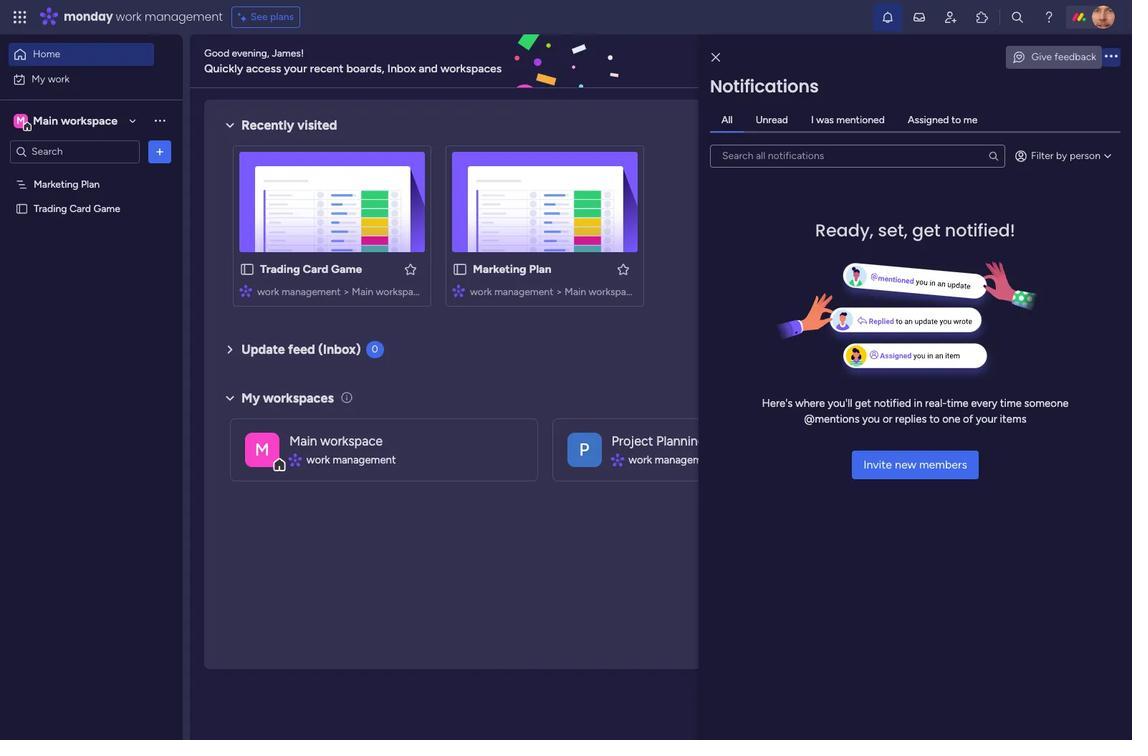 Task type: vqa. For each thing, say whether or not it's contained in the screenshot.
Auto Fit
no



Task type: locate. For each thing, give the bounding box(es) containing it.
to
[[952, 114, 961, 126], [930, 413, 940, 426]]

your for upload
[[976, 151, 997, 164]]

access
[[246, 61, 281, 75]]

1 horizontal spatial options image
[[1105, 52, 1118, 63]]

list box
[[0, 169, 183, 414]]

marketing plan inside 'quick search results' list box
[[473, 262, 552, 276]]

0 horizontal spatial my
[[32, 73, 45, 85]]

invite members image
[[944, 10, 958, 24]]

game
[[94, 202, 120, 215], [331, 262, 362, 276]]

1 horizontal spatial m
[[255, 439, 270, 460]]

1 vertical spatial m
[[255, 439, 270, 460]]

templates inside button
[[1005, 470, 1057, 484]]

0 vertical spatial options image
[[1105, 52, 1118, 63]]

0 horizontal spatial main workspace
[[33, 114, 118, 127]]

1 vertical spatial marketing plan
[[473, 262, 552, 276]]

work
[[116, 9, 142, 25], [48, 73, 70, 85], [257, 286, 279, 298], [470, 286, 492, 298], [307, 453, 330, 466], [629, 453, 652, 466]]

james peterson image
[[1092, 6, 1115, 29]]

1 horizontal spatial public board image
[[239, 262, 255, 277]]

0 vertical spatial workspace image
[[14, 113, 28, 129]]

trading card game inside 'quick search results' list box
[[260, 262, 362, 276]]

update feed (inbox)
[[241, 342, 361, 358]]

v2 bolt switch image
[[1026, 53, 1035, 69]]

1 horizontal spatial to
[[952, 114, 961, 126]]

0 vertical spatial trading card game
[[34, 202, 120, 215]]

1 horizontal spatial trading
[[260, 262, 300, 276]]

0
[[372, 343, 378, 355]]

1 vertical spatial in
[[1020, 421, 1029, 435]]

select product image
[[13, 10, 27, 24]]

ready,
[[815, 218, 874, 242]]

invite new members button
[[852, 450, 979, 479]]

marketing plan for card
[[34, 178, 100, 190]]

main workspace
[[33, 114, 118, 127], [290, 433, 383, 449]]

boost
[[912, 421, 941, 435]]

main
[[33, 114, 58, 127], [352, 286, 373, 298], [565, 286, 586, 298], [290, 433, 317, 449]]

1 horizontal spatial trading card game
[[260, 262, 362, 276]]

trading card game for public board icon inside the 'quick search results' list box
[[260, 262, 362, 276]]

0 horizontal spatial to
[[930, 413, 940, 426]]

1 horizontal spatial game
[[331, 262, 362, 276]]

your up account
[[985, 109, 1011, 125]]

invite
[[864, 458, 892, 471]]

0 horizontal spatial card
[[69, 202, 91, 215]]

workspaces down update feed (inbox)
[[263, 390, 334, 406]]

made
[[945, 438, 974, 452]]

notifications down filter
[[1017, 170, 1079, 183]]

add to favorites image
[[403, 262, 418, 276], [616, 262, 631, 276]]

me
[[964, 114, 978, 126]]

0 vertical spatial marketing plan
[[34, 178, 100, 190]]

1 horizontal spatial card
[[303, 262, 328, 276]]

1 horizontal spatial work management > main workspace
[[470, 286, 637, 298]]

1 horizontal spatial time
[[1000, 397, 1022, 410]]

notifications
[[710, 74, 819, 98], [1017, 170, 1079, 183]]

work inside button
[[48, 73, 70, 85]]

1 vertical spatial trading
[[260, 262, 300, 276]]

0 horizontal spatial >
[[343, 286, 349, 298]]

0 horizontal spatial m
[[17, 114, 25, 126]]

check circle image
[[924, 135, 934, 145]]

0 horizontal spatial marketing
[[34, 178, 79, 190]]

notified
[[874, 397, 911, 410]]

marketing plan right public board image
[[473, 262, 552, 276]]

evening,
[[232, 47, 269, 59]]

2 horizontal spatial your
[[976, 413, 997, 426]]

list box containing marketing plan
[[0, 169, 183, 414]]

time up one at the bottom right of page
[[947, 397, 969, 410]]

0 vertical spatial main workspace
[[33, 114, 118, 127]]

0 horizontal spatial get
[[855, 397, 871, 410]]

0 horizontal spatial trading card game
[[34, 202, 120, 215]]

you
[[862, 413, 880, 426]]

in inside boost your workflow in minutes with ready-made templates
[[1020, 421, 1029, 435]]

upload your photo enable desktop notifications
[[939, 151, 1079, 183]]

upload
[[939, 151, 973, 164]]

every
[[971, 397, 998, 410]]

1 horizontal spatial plan
[[529, 262, 552, 276]]

notifications image
[[881, 10, 895, 24]]

your down every on the bottom
[[976, 413, 997, 426]]

0 vertical spatial profile
[[1014, 109, 1052, 125]]

0 vertical spatial notifications
[[710, 74, 819, 98]]

1 horizontal spatial workspaces
[[441, 61, 502, 75]]

templates right explore
[[1005, 470, 1057, 484]]

2 work management > main workspace from the left
[[470, 286, 637, 298]]

to inside 'here's where you'll get notified in real-time every time someone @mentions you or replies to one of your items'
[[930, 413, 940, 426]]

marketing plan down search in workspace field
[[34, 178, 100, 190]]

marketing plan
[[34, 178, 100, 190], [473, 262, 552, 276]]

0 horizontal spatial game
[[94, 202, 120, 215]]

invite new members
[[864, 458, 967, 471]]

1 horizontal spatial add to favorites image
[[616, 262, 631, 276]]

2 add to favorites image from the left
[[616, 262, 631, 276]]

0 horizontal spatial in
[[914, 397, 923, 410]]

search everything image
[[1010, 10, 1025, 24]]

james!
[[272, 47, 304, 59]]

your inside good evening, james! quickly access your recent boards, inbox and workspaces
[[284, 61, 307, 75]]

1 vertical spatial notifications
[[1017, 170, 1079, 183]]

work management > main workspace for card
[[257, 286, 424, 298]]

0 vertical spatial your
[[985, 109, 1011, 125]]

plan
[[81, 178, 100, 190], [529, 262, 552, 276]]

public board image inside 'quick search results' list box
[[239, 262, 255, 277]]

work management
[[307, 453, 396, 466], [629, 453, 718, 466]]

my inside button
[[32, 73, 45, 85]]

1 vertical spatial my
[[241, 390, 260, 406]]

get right set,
[[912, 218, 941, 242]]

workspace selection element
[[14, 112, 120, 131]]

my down home
[[32, 73, 45, 85]]

workspaces right and at the left top of the page
[[441, 61, 502, 75]]

1 add to favorites image from the left
[[403, 262, 418, 276]]

circle o image
[[924, 226, 934, 237]]

m
[[17, 114, 25, 126], [255, 439, 270, 460]]

workspace image containing p
[[567, 432, 602, 467]]

0 vertical spatial card
[[69, 202, 91, 215]]

workspace image
[[14, 113, 28, 129], [567, 432, 602, 467]]

0 horizontal spatial public board image
[[15, 202, 29, 215]]

in left minutes
[[1020, 421, 1029, 435]]

plan inside 'quick search results' list box
[[529, 262, 552, 276]]

in
[[914, 397, 923, 410], [1020, 421, 1029, 435]]

complete your profile
[[924, 109, 1052, 125]]

0 horizontal spatial work management > main workspace
[[257, 286, 424, 298]]

game inside 'quick search results' list box
[[331, 262, 362, 276]]

marketing inside 'quick search results' list box
[[473, 262, 526, 276]]

install our mobile app
[[939, 225, 1045, 237]]

plan for card
[[81, 178, 100, 190]]

my for my workspaces
[[241, 390, 260, 406]]

1 horizontal spatial work management
[[629, 453, 718, 466]]

main workspace down my workspaces
[[290, 433, 383, 449]]

get inside 'here's where you'll get notified in real-time every time someone @mentions you or replies to one of your items'
[[855, 397, 871, 410]]

to left the 'me'
[[952, 114, 961, 126]]

trading card game for top public board icon
[[34, 202, 120, 215]]

1 vertical spatial game
[[331, 262, 362, 276]]

new
[[895, 458, 917, 471]]

0 vertical spatial public board image
[[15, 202, 29, 215]]

1 horizontal spatial >
[[556, 286, 562, 298]]

my
[[32, 73, 45, 85], [241, 390, 260, 406]]

search image
[[988, 150, 1000, 162]]

1 horizontal spatial my
[[241, 390, 260, 406]]

update
[[241, 342, 285, 358]]

mobile
[[990, 225, 1023, 237]]

m inside the workspace selection element
[[17, 114, 25, 126]]

main workspace up search in workspace field
[[33, 114, 118, 127]]

0 horizontal spatial trading
[[34, 202, 67, 215]]

in up replies
[[914, 397, 923, 410]]

workspace options image
[[153, 113, 167, 128]]

2 > from the left
[[556, 286, 562, 298]]

time up items
[[1000, 397, 1022, 410]]

and
[[419, 61, 438, 75]]

project
[[612, 433, 653, 449]]

time
[[947, 397, 969, 410], [1000, 397, 1022, 410]]

1 time from the left
[[947, 397, 969, 410]]

2 work management from the left
[[629, 453, 718, 466]]

1 work management > main workspace from the left
[[257, 286, 424, 298]]

plan for management
[[529, 262, 552, 276]]

card
[[69, 202, 91, 215], [303, 262, 328, 276]]

filter by person
[[1031, 149, 1101, 162]]

0 vertical spatial m
[[17, 114, 25, 126]]

your
[[985, 109, 1011, 125], [976, 151, 997, 164]]

profile up setup account link
[[1014, 109, 1052, 125]]

0 vertical spatial trading
[[34, 202, 67, 215]]

> for trading card game
[[343, 286, 349, 298]]

options image right the feedback
[[1105, 52, 1118, 63]]

here's where you'll get notified in real-time every time someone @mentions you or replies to one of your items
[[762, 397, 1069, 426]]

add to favorites image for marketing plan
[[616, 262, 631, 276]]

photo
[[1000, 151, 1029, 164]]

1 vertical spatial workspace image
[[567, 432, 602, 467]]

1 horizontal spatial in
[[1020, 421, 1029, 435]]

0 horizontal spatial workspace image
[[14, 113, 28, 129]]

trading card game
[[34, 202, 120, 215], [260, 262, 362, 276]]

here's
[[762, 397, 793, 410]]

main workspace inside the workspace selection element
[[33, 114, 118, 127]]

ready, set, get notified!
[[815, 218, 1016, 242]]

1 vertical spatial templates
[[1005, 470, 1057, 484]]

work management > main workspace
[[257, 286, 424, 298], [470, 286, 637, 298]]

1 vertical spatial card
[[303, 262, 328, 276]]

workspace image
[[245, 432, 279, 467]]

1 vertical spatial to
[[930, 413, 940, 426]]

0 vertical spatial templates
[[976, 438, 1028, 452]]

1 vertical spatial trading card game
[[260, 262, 362, 276]]

notifications up unread
[[710, 74, 819, 98]]

@mentions
[[804, 413, 860, 426]]

0 vertical spatial workspaces
[[441, 61, 502, 75]]

None search field
[[710, 144, 1005, 167]]

1 vertical spatial public board image
[[239, 262, 255, 277]]

see
[[251, 11, 268, 23]]

1 horizontal spatial workspace image
[[567, 432, 602, 467]]

m inside workspace image
[[255, 439, 270, 460]]

option
[[0, 171, 183, 174]]

0 horizontal spatial marketing plan
[[34, 178, 100, 190]]

0 horizontal spatial options image
[[153, 144, 167, 159]]

0 vertical spatial game
[[94, 202, 120, 215]]

your inside boost your workflow in minutes with ready-made templates
[[944, 421, 967, 435]]

my for my work
[[32, 73, 45, 85]]

options image down workspace options image
[[153, 144, 167, 159]]

0 horizontal spatial work management
[[307, 453, 396, 466]]

replies
[[895, 413, 927, 426]]

1 vertical spatial plan
[[529, 262, 552, 276]]

1 vertical spatial complete
[[939, 206, 986, 219]]

marketing down search in workspace field
[[34, 178, 79, 190]]

1 horizontal spatial marketing
[[473, 262, 526, 276]]

filter
[[1031, 149, 1054, 162]]

templates image image
[[916, 309, 1105, 408]]

0 vertical spatial marketing
[[34, 178, 79, 190]]

0 horizontal spatial plan
[[81, 178, 100, 190]]

unread
[[756, 114, 788, 126]]

to down real-
[[930, 413, 940, 426]]

1 vertical spatial workspaces
[[263, 390, 334, 406]]

0 vertical spatial plan
[[81, 178, 100, 190]]

recently
[[241, 118, 294, 133]]

1 horizontal spatial your
[[944, 421, 967, 435]]

your inside upload your photo enable desktop notifications
[[976, 151, 997, 164]]

1 horizontal spatial notifications
[[1017, 170, 1079, 183]]

1 vertical spatial marketing
[[473, 262, 526, 276]]

0 vertical spatial complete
[[924, 109, 982, 125]]

options image
[[1105, 52, 1118, 63], [153, 144, 167, 159]]

get up you
[[855, 397, 871, 410]]

complete up setup
[[924, 109, 982, 125]]

profile
[[1014, 109, 1052, 125], [989, 206, 1020, 219]]

0 vertical spatial in
[[914, 397, 923, 410]]

profile up mobile
[[989, 206, 1020, 219]]

0 vertical spatial get
[[912, 218, 941, 242]]

complete
[[924, 109, 982, 125], [939, 206, 986, 219]]

my right close my workspaces icon
[[241, 390, 260, 406]]

explore templates button
[[912, 463, 1109, 491]]

complete for complete profile
[[939, 206, 986, 219]]

0 vertical spatial to
[[952, 114, 961, 126]]

your down the james!
[[284, 61, 307, 75]]

public board image
[[15, 202, 29, 215], [239, 262, 255, 277]]

all
[[722, 114, 733, 126]]

templates down workflow
[[976, 438, 1028, 452]]

templates
[[976, 438, 1028, 452], [1005, 470, 1057, 484]]

1 work management from the left
[[307, 453, 396, 466]]

your down account
[[976, 151, 997, 164]]

setup
[[939, 133, 968, 146]]

1 horizontal spatial marketing plan
[[473, 262, 552, 276]]

0 vertical spatial my
[[32, 73, 45, 85]]

>
[[343, 286, 349, 298], [556, 286, 562, 298]]

1 horizontal spatial main workspace
[[290, 433, 383, 449]]

complete up the install
[[939, 206, 986, 219]]

your up the made
[[944, 421, 967, 435]]

1 vertical spatial your
[[976, 151, 997, 164]]

1 vertical spatial get
[[855, 397, 871, 410]]

apps image
[[975, 10, 990, 24]]

home button
[[9, 43, 154, 66]]

0 horizontal spatial add to favorites image
[[403, 262, 418, 276]]

Search all notifications search field
[[710, 144, 1005, 167]]

my work button
[[9, 68, 154, 91]]

marketing right public board image
[[473, 262, 526, 276]]

0 horizontal spatial your
[[284, 61, 307, 75]]

0 horizontal spatial notifications
[[710, 74, 819, 98]]

0 horizontal spatial time
[[947, 397, 969, 410]]

1 > from the left
[[343, 286, 349, 298]]

see plans
[[251, 11, 294, 23]]



Task type: describe. For each thing, give the bounding box(es) containing it.
public board image
[[452, 262, 468, 277]]

workspace image containing m
[[14, 113, 28, 129]]

game for public board icon inside the 'quick search results' list box
[[331, 262, 362, 276]]

(inbox)
[[318, 342, 361, 358]]

install
[[939, 225, 967, 237]]

game for top public board icon
[[94, 202, 120, 215]]

items
[[1000, 413, 1027, 426]]

quick
[[1038, 54, 1068, 68]]

main inside the workspace selection element
[[33, 114, 58, 127]]

workflow
[[970, 421, 1017, 435]]

good
[[204, 47, 229, 59]]

card inside 'quick search results' list box
[[303, 262, 328, 276]]

explore
[[964, 470, 1002, 484]]

marketing for trading
[[34, 178, 79, 190]]

feedback
[[1055, 51, 1096, 63]]

explore templates
[[964, 470, 1057, 484]]

search
[[1071, 54, 1106, 68]]

you'll
[[828, 397, 852, 410]]

complete profile link
[[939, 205, 1118, 221]]

trading inside 'quick search results' list box
[[260, 262, 300, 276]]

boards,
[[346, 61, 385, 75]]

workspaces inside good evening, james! quickly access your recent boards, inbox and workspaces
[[441, 61, 502, 75]]

your inside 'here's where you'll get notified in real-time every time someone @mentions you or replies to one of your items'
[[976, 413, 997, 426]]

> for marketing plan
[[556, 286, 562, 298]]

person
[[1070, 149, 1101, 162]]

filter by person button
[[1008, 144, 1121, 167]]

help image
[[1042, 10, 1056, 24]]

by
[[1056, 149, 1067, 162]]

plans
[[270, 11, 294, 23]]

someone
[[1024, 397, 1069, 410]]

1 vertical spatial main workspace
[[290, 433, 383, 449]]

upload your photo link
[[939, 150, 1118, 166]]

give feedback button
[[1006, 46, 1102, 69]]

complete for complete your profile
[[924, 109, 982, 125]]

project planning
[[612, 433, 705, 449]]

inbox
[[387, 61, 416, 75]]

in inside 'here's where you'll get notified in real-time every time someone @mentions you or replies to one of your items'
[[914, 397, 923, 410]]

ready-
[[912, 438, 945, 452]]

notified!
[[945, 218, 1016, 242]]

open update feed (inbox) image
[[221, 341, 239, 358]]

quick search button
[[1015, 47, 1118, 76]]

real-
[[925, 397, 947, 410]]

close my workspaces image
[[221, 390, 239, 407]]

account
[[970, 133, 1011, 146]]

1 vertical spatial profile
[[989, 206, 1020, 219]]

2 time from the left
[[1000, 397, 1022, 410]]

quick search results list box
[[221, 134, 869, 324]]

work management for p
[[629, 453, 718, 466]]

assigned
[[908, 114, 949, 126]]

visited
[[297, 118, 337, 133]]

i was mentioned
[[811, 114, 885, 126]]

1 vertical spatial options image
[[153, 144, 167, 159]]

close recently visited image
[[221, 117, 239, 134]]

was
[[816, 114, 834, 126]]

Search in workspace field
[[30, 143, 120, 160]]

p
[[579, 439, 589, 460]]

templates inside boost your workflow in minutes with ready-made templates
[[976, 438, 1028, 452]]

1 horizontal spatial get
[[912, 218, 941, 242]]

home
[[33, 48, 60, 60]]

work management for m
[[307, 453, 396, 466]]

give
[[1032, 51, 1052, 63]]

assigned to me
[[908, 114, 978, 126]]

desktop
[[974, 170, 1014, 183]]

planning
[[656, 433, 705, 449]]

feed
[[288, 342, 315, 358]]

enable
[[939, 170, 971, 183]]

work management > main workspace for plan
[[470, 286, 637, 298]]

your for complete
[[985, 109, 1011, 125]]

minutes
[[1032, 421, 1073, 435]]

quick search
[[1038, 54, 1106, 68]]

my work
[[32, 73, 70, 85]]

good evening, james! quickly access your recent boards, inbox and workspaces
[[204, 47, 502, 75]]

app
[[1025, 225, 1045, 237]]

complete profile
[[939, 206, 1020, 219]]

notifications inside upload your photo enable desktop notifications
[[1017, 170, 1079, 183]]

0 horizontal spatial workspaces
[[263, 390, 334, 406]]

our
[[970, 225, 988, 237]]

marketing plan for management
[[473, 262, 552, 276]]

set,
[[878, 218, 908, 242]]

setup account link
[[924, 132, 1118, 148]]

see plans button
[[231, 6, 300, 28]]

i
[[811, 114, 814, 126]]

recently visited
[[241, 118, 337, 133]]

boost your workflow in minutes with ready-made templates
[[912, 421, 1098, 452]]

recent
[[310, 61, 344, 75]]

members
[[919, 458, 967, 471]]

add to favorites image for trading card game
[[403, 262, 418, 276]]

inbox image
[[912, 10, 927, 24]]

monday work management
[[64, 9, 223, 25]]

give feedback
[[1032, 51, 1096, 63]]

setup account
[[939, 133, 1011, 146]]

one
[[942, 413, 961, 426]]

where
[[795, 397, 825, 410]]

quickly
[[204, 61, 243, 75]]

marketing for work
[[473, 262, 526, 276]]

or
[[883, 413, 893, 426]]

monday
[[64, 9, 113, 25]]

mentioned
[[836, 114, 885, 126]]

of
[[963, 413, 973, 426]]

with
[[1076, 421, 1098, 435]]

enable desktop notifications link
[[939, 168, 1118, 184]]



